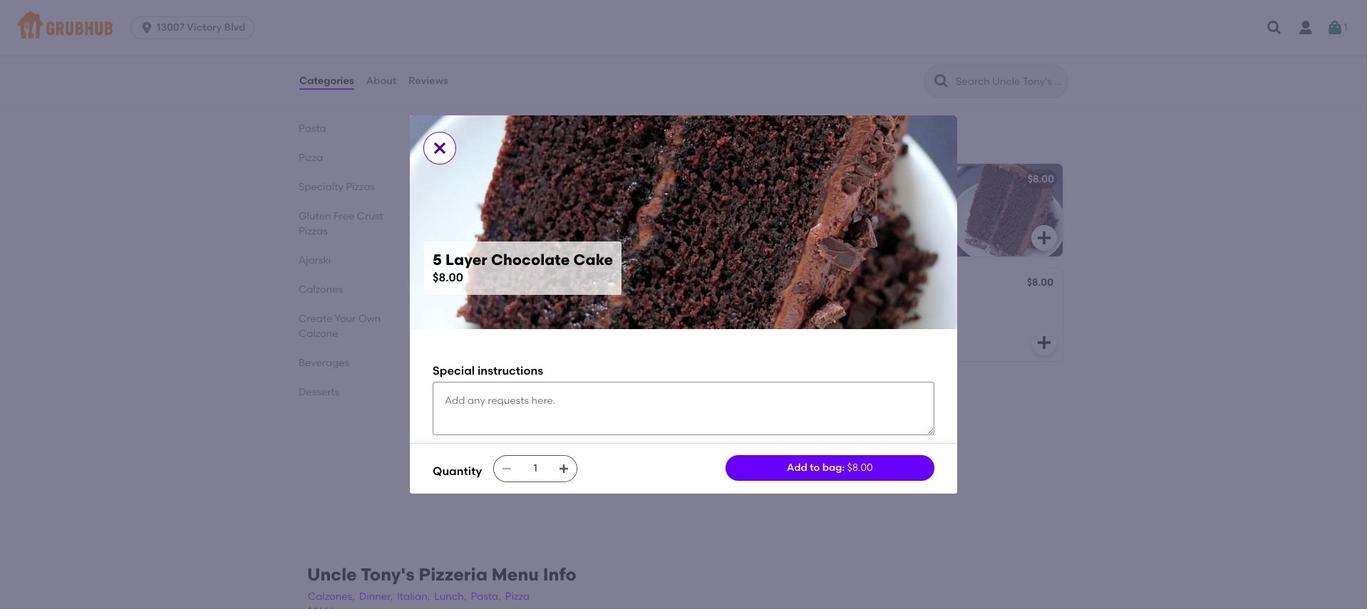Task type: locate. For each thing, give the bounding box(es) containing it.
2 vertical spatial pizza
[[505, 591, 530, 603]]

desserts up tiramisu
[[433, 131, 497, 148]]

carrot
[[764, 278, 796, 290]]

crust
[[357, 210, 383, 223]]

gluten
[[299, 210, 331, 223]]

5 for 5 layer chocolate cake $8.00
[[433, 251, 442, 269]]

italian, button
[[396, 590, 431, 606]]

nutella pizza image
[[637, 374, 744, 466]]

pizzas
[[346, 181, 375, 193], [299, 225, 328, 237]]

5 layer chocolate cake
[[764, 173, 882, 185]]

info
[[543, 565, 577, 585]]

svg image
[[1266, 19, 1283, 36], [140, 21, 154, 35], [1036, 230, 1053, 247], [1036, 334, 1053, 352], [717, 439, 734, 456], [501, 464, 513, 475]]

0 horizontal spatial cake
[[574, 251, 613, 269]]

tony's
[[361, 565, 415, 585]]

add
[[787, 462, 808, 474]]

new york cheesecake image
[[637, 269, 744, 362]]

1 horizontal spatial cake
[[798, 278, 824, 290]]

pizza down special instructions
[[482, 383, 508, 395]]

pizzeria
[[419, 565, 488, 585]]

0 horizontal spatial chocolate
[[491, 251, 570, 269]]

about
[[366, 75, 396, 87]]

1 horizontal spatial 5
[[764, 173, 770, 185]]

0 vertical spatial cake
[[856, 173, 882, 185]]

2 vertical spatial cake
[[798, 278, 824, 290]]

instructions
[[478, 364, 543, 378]]

13007
[[157, 21, 185, 34]]

0 vertical spatial layer
[[772, 173, 799, 185]]

sandwiches
[[299, 93, 357, 106]]

tiramisu image
[[637, 164, 744, 257]]

main navigation navigation
[[0, 0, 1368, 56]]

5 layer chocolate cake $8.00
[[433, 251, 613, 285]]

1 vertical spatial desserts
[[299, 386, 340, 399]]

1 vertical spatial 5
[[433, 251, 442, 269]]

1 vertical spatial layer
[[446, 251, 488, 269]]

1 vertical spatial chocolate
[[491, 251, 570, 269]]

free
[[334, 210, 355, 223]]

and
[[593, 403, 613, 415]]

1 horizontal spatial pizzas
[[346, 181, 375, 193]]

2 horizontal spatial cake
[[856, 173, 882, 185]]

layer
[[772, 173, 799, 185], [446, 251, 488, 269]]

search icon image
[[933, 73, 950, 90]]

0 vertical spatial desserts
[[433, 131, 497, 148]]

$8.00 inside '5 layer chocolate cake $8.00'
[[433, 271, 463, 285]]

pizzas inside gluten free crust pizzas
[[299, 225, 328, 237]]

0 vertical spatial 5
[[764, 173, 770, 185]]

slices.
[[456, 403, 486, 415]]

svg image
[[1327, 19, 1344, 36], [431, 140, 448, 157], [717, 230, 734, 247], [558, 464, 570, 475]]

bag:
[[823, 462, 845, 474]]

york
[[468, 278, 490, 290]]

Search Uncle Tony's Pizzeria search field
[[955, 75, 1064, 88]]

quantity
[[433, 465, 482, 478]]

desserts down beverages
[[299, 386, 340, 399]]

categories
[[299, 75, 354, 87]]

5 layer chocolate cake image
[[956, 164, 1063, 257]]

cake inside '5 layer chocolate cake $8.00'
[[574, 251, 613, 269]]

juice
[[497, 46, 524, 59]]

chocolate
[[802, 173, 853, 185], [491, 251, 570, 269]]

10 slices. includes strawberries and bananas.
[[444, 403, 613, 430]]

layer for 5 layer chocolate cake $8.00
[[446, 251, 488, 269]]

pasta,
[[471, 591, 501, 603]]

1 horizontal spatial layer
[[772, 173, 799, 185]]

0 horizontal spatial 5
[[433, 251, 442, 269]]

pizzas up 'crust'
[[346, 181, 375, 193]]

1 vertical spatial pizzas
[[299, 225, 328, 237]]

pizza down pasta
[[299, 152, 323, 164]]

1 horizontal spatial chocolate
[[802, 173, 853, 185]]

0 vertical spatial pizza
[[299, 152, 323, 164]]

svg image inside '1' button
[[1327, 19, 1344, 36]]

add to bag: $8.00
[[787, 462, 873, 474]]

layer for 5 layer chocolate cake
[[772, 173, 799, 185]]

menu
[[492, 565, 539, 585]]

5 inside '5 layer chocolate cake $8.00'
[[433, 251, 442, 269]]

pizza
[[299, 152, 323, 164], [482, 383, 508, 395], [505, 591, 530, 603]]

cake
[[856, 173, 882, 185], [574, 251, 613, 269], [798, 278, 824, 290]]

reviews button
[[408, 56, 449, 107]]

13007 victory blvd
[[157, 21, 245, 34]]

nutella pizza
[[444, 383, 508, 395]]

$3.00
[[708, 45, 734, 57]]

pizzas down gluten
[[299, 225, 328, 237]]

pizza down menu
[[505, 591, 530, 603]]

chocolate inside '5 layer chocolate cake $8.00'
[[491, 251, 570, 269]]

special instructions
[[433, 364, 543, 378]]

uncle
[[307, 565, 357, 585]]

0 vertical spatial chocolate
[[802, 173, 853, 185]]

calzones,
[[308, 591, 355, 603]]

cheesecake
[[492, 278, 553, 290]]

0 horizontal spatial pizzas
[[299, 225, 328, 237]]

desserts
[[433, 131, 497, 148], [299, 386, 340, 399]]

carrot cake
[[764, 278, 824, 290]]

Special instructions text field
[[433, 383, 935, 436]]

$8.00
[[709, 173, 735, 185], [1028, 173, 1055, 185], [433, 271, 463, 285], [1027, 277, 1054, 289], [709, 278, 735, 290], [847, 462, 873, 474]]

0 horizontal spatial layer
[[446, 251, 488, 269]]

layer inside '5 layer chocolate cake $8.00'
[[446, 251, 488, 269]]

0 horizontal spatial desserts
[[299, 386, 340, 399]]

svg image inside 13007 victory blvd button
[[140, 21, 154, 35]]

cranberry juice
[[444, 46, 524, 59]]

1 vertical spatial cake
[[574, 251, 613, 269]]

5
[[764, 173, 770, 185], [433, 251, 442, 269]]

dinner,
[[359, 591, 393, 603]]



Task type: vqa. For each thing, say whether or not it's contained in the screenshot.
Open Later (Nov 30 at 1:45pm)
no



Task type: describe. For each thing, give the bounding box(es) containing it.
uncle tony's pizzeria menu info
[[307, 565, 577, 585]]

1 horizontal spatial desserts
[[433, 131, 497, 148]]

ajarski
[[299, 255, 331, 267]]

10
[[444, 403, 454, 415]]

about button
[[366, 56, 397, 107]]

cake for 5 layer chocolate cake
[[856, 173, 882, 185]]

chocolate for 5 layer chocolate cake $8.00
[[491, 251, 570, 269]]

to
[[810, 462, 820, 474]]

your
[[335, 313, 356, 325]]

$28.00
[[703, 383, 735, 395]]

cake for 5 layer chocolate cake $8.00
[[574, 251, 613, 269]]

create
[[299, 313, 333, 325]]

new york cheesecake
[[444, 278, 553, 290]]

special
[[433, 364, 475, 378]]

13007 victory blvd button
[[131, 16, 260, 39]]

nutella
[[444, 383, 480, 395]]

own
[[358, 313, 381, 325]]

dinner, button
[[359, 590, 394, 606]]

includes
[[489, 403, 529, 415]]

chocolate for 5 layer chocolate cake
[[802, 173, 853, 185]]

salads
[[299, 64, 331, 76]]

calzone
[[299, 328, 338, 340]]

Input item quantity number field
[[520, 456, 551, 482]]

pizza button
[[505, 590, 530, 606]]

victory
[[187, 21, 222, 34]]

specialty pizzas
[[299, 181, 375, 193]]

create your own calzone
[[299, 313, 381, 340]]

lunch,
[[434, 591, 467, 603]]

gluten free crust pizzas
[[299, 210, 383, 237]]

blvd
[[224, 21, 245, 34]]

pasta, button
[[470, 590, 502, 606]]

pasta
[[299, 123, 326, 135]]

1 button
[[1327, 15, 1348, 41]]

cranberry
[[444, 46, 494, 59]]

bananas.
[[444, 418, 490, 430]]

5 for 5 layer chocolate cake
[[764, 173, 770, 185]]

reviews
[[409, 75, 448, 87]]

specialty
[[299, 181, 344, 193]]

calzones
[[299, 284, 343, 296]]

beverages
[[299, 357, 350, 369]]

0 vertical spatial pizzas
[[346, 181, 375, 193]]

calzones, dinner, italian, lunch, pasta, pizza
[[308, 591, 530, 603]]

1
[[1344, 21, 1348, 33]]

tiramisu
[[444, 173, 486, 185]]

new
[[444, 278, 466, 290]]

categories button
[[299, 56, 355, 107]]

strawberries
[[531, 403, 591, 415]]

1 vertical spatial pizza
[[482, 383, 508, 395]]

italian,
[[397, 591, 430, 603]]

calzones, button
[[307, 590, 356, 606]]

lunch, button
[[434, 590, 467, 606]]



